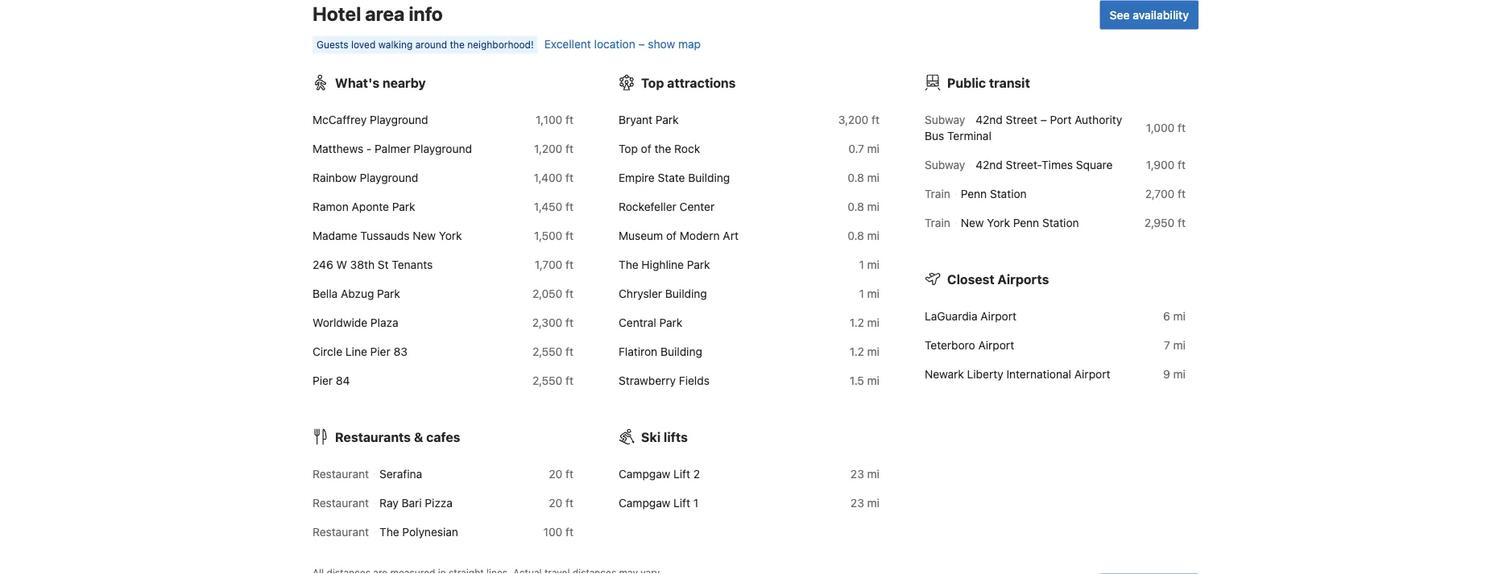 Task type: vqa. For each thing, say whether or not it's contained in the screenshot.
1st Train
yes



Task type: locate. For each thing, give the bounding box(es) containing it.
state
[[658, 171, 685, 185]]

1 20 from the top
[[549, 468, 563, 481]]

1 horizontal spatial the
[[619, 258, 639, 272]]

0 vertical spatial restaurant
[[313, 468, 369, 481]]

flatiron building
[[619, 345, 702, 359]]

2 0.8 from the top
[[848, 200, 864, 214]]

newark
[[925, 368, 964, 381]]

0 horizontal spatial of
[[641, 142, 652, 156]]

1 horizontal spatial of
[[666, 229, 677, 243]]

palmer
[[375, 142, 411, 156]]

1 1.2 from the top
[[850, 316, 864, 330]]

1 vertical spatial –
[[1041, 113, 1047, 127]]

restaurant left the polynesian
[[313, 526, 369, 539]]

0 vertical spatial 1.2 mi
[[850, 316, 880, 330]]

worldwide plaza
[[313, 316, 399, 330]]

0 vertical spatial penn
[[961, 187, 987, 201]]

1 horizontal spatial top
[[641, 75, 664, 91]]

1 horizontal spatial penn
[[1013, 216, 1039, 230]]

2,050
[[533, 287, 563, 301]]

1 vertical spatial the
[[655, 142, 671, 156]]

penn up new york penn station
[[961, 187, 987, 201]]

mi
[[867, 142, 880, 156], [867, 171, 880, 185], [867, 200, 880, 214], [867, 229, 880, 243], [867, 258, 880, 272], [867, 287, 880, 301], [1174, 310, 1186, 323], [867, 316, 880, 330], [1174, 339, 1186, 352], [867, 345, 880, 359], [1174, 368, 1186, 381], [867, 374, 880, 388], [867, 468, 880, 481], [867, 497, 880, 510]]

chrysler
[[619, 287, 662, 301]]

0 vertical spatial 2,550 ft
[[533, 345, 574, 359]]

0 vertical spatial the
[[619, 258, 639, 272]]

2,550
[[533, 345, 563, 359], [533, 374, 563, 388]]

1 2,550 ft from the top
[[533, 345, 574, 359]]

around
[[415, 40, 447, 51]]

of
[[641, 142, 652, 156], [666, 229, 677, 243]]

1 horizontal spatial –
[[1041, 113, 1047, 127]]

1 train from the top
[[925, 187, 951, 201]]

airport for teterboro airport
[[978, 339, 1015, 352]]

1 1 mi from the top
[[859, 258, 880, 272]]

3 0.8 from the top
[[848, 229, 864, 243]]

ray
[[379, 497, 399, 510]]

2 lift from the top
[[674, 497, 690, 510]]

0 vertical spatial subway
[[925, 113, 965, 127]]

1,500 ft
[[534, 229, 574, 243]]

restaurant
[[313, 468, 369, 481], [313, 497, 369, 510], [313, 526, 369, 539]]

park for ramon aponte park
[[392, 200, 415, 214]]

area
[[365, 2, 405, 25]]

international
[[1007, 368, 1072, 381]]

loved
[[351, 40, 376, 51]]

1 vertical spatial 1
[[859, 287, 864, 301]]

center
[[680, 200, 715, 214]]

campgaw up campgaw lift 1 at the bottom left
[[619, 468, 670, 481]]

0 vertical spatial building
[[688, 171, 730, 185]]

– left 'port'
[[1041, 113, 1047, 127]]

0.8
[[848, 171, 864, 185], [848, 200, 864, 214], [848, 229, 864, 243]]

42nd inside 42nd street – port authority bus terminal
[[976, 113, 1003, 127]]

park
[[656, 113, 679, 127], [392, 200, 415, 214], [687, 258, 710, 272], [377, 287, 400, 301], [660, 316, 683, 330]]

airport down closest airports
[[981, 310, 1017, 323]]

1 1.2 mi from the top
[[850, 316, 880, 330]]

restaurants & cafes
[[335, 430, 460, 445]]

building up fields
[[661, 345, 702, 359]]

york right 'tussauds'
[[439, 229, 462, 243]]

2 vertical spatial 1
[[693, 497, 699, 510]]

0 vertical spatial 23
[[851, 468, 864, 481]]

2 vertical spatial restaurant
[[313, 526, 369, 539]]

mi for the highline park
[[867, 258, 880, 272]]

1 restaurant from the top
[[313, 468, 369, 481]]

top up 'bryant park'
[[641, 75, 664, 91]]

1 42nd from the top
[[976, 113, 1003, 127]]

0 vertical spatial 0.8
[[848, 171, 864, 185]]

0 horizontal spatial top
[[619, 142, 638, 156]]

the left rock on the left top of page
[[655, 142, 671, 156]]

train
[[925, 187, 951, 201], [925, 216, 951, 230]]

1 vertical spatial 0.8 mi
[[848, 200, 880, 214]]

0 vertical spatial the
[[450, 40, 465, 51]]

port
[[1050, 113, 1072, 127]]

1 vertical spatial 2,550 ft
[[533, 374, 574, 388]]

1 vertical spatial the
[[379, 526, 399, 539]]

york down 'penn station'
[[987, 216, 1010, 230]]

1,450
[[534, 200, 563, 214]]

23 mi
[[851, 468, 880, 481], [851, 497, 880, 510]]

what's nearby
[[335, 75, 426, 91]]

station down times
[[1042, 216, 1079, 230]]

0 horizontal spatial york
[[439, 229, 462, 243]]

1 23 from the top
[[851, 468, 864, 481]]

1.5 mi
[[850, 374, 880, 388]]

1.5
[[850, 374, 864, 388]]

1 vertical spatial 0.8
[[848, 200, 864, 214]]

0 vertical spatial station
[[990, 187, 1027, 201]]

of left modern
[[666, 229, 677, 243]]

0.8 mi
[[848, 171, 880, 185], [848, 200, 880, 214], [848, 229, 880, 243]]

2 20 from the top
[[549, 497, 563, 510]]

1 2,550 from the top
[[533, 345, 563, 359]]

1 subway from the top
[[925, 113, 965, 127]]

2 23 mi from the top
[[851, 497, 880, 510]]

restaurant for ray
[[313, 497, 369, 510]]

1 vertical spatial 42nd
[[976, 158, 1003, 172]]

1 vertical spatial station
[[1042, 216, 1079, 230]]

mi for chrysler building
[[867, 287, 880, 301]]

2 vertical spatial airport
[[1075, 368, 1111, 381]]

0 vertical spatial pier
[[370, 345, 391, 359]]

1 vertical spatial 23
[[851, 497, 864, 510]]

1 vertical spatial playground
[[414, 142, 472, 156]]

madame tussauds new york
[[313, 229, 462, 243]]

0 horizontal spatial the
[[379, 526, 399, 539]]

2 42nd from the top
[[976, 158, 1003, 172]]

3 restaurant from the top
[[313, 526, 369, 539]]

1 lift from the top
[[674, 468, 690, 481]]

top down bryant
[[619, 142, 638, 156]]

1,900
[[1146, 158, 1175, 172]]

1 23 mi from the top
[[851, 468, 880, 481]]

empire
[[619, 171, 655, 185]]

0 vertical spatial top
[[641, 75, 664, 91]]

1,100
[[536, 113, 563, 127]]

1 vertical spatial lift
[[674, 497, 690, 510]]

1 vertical spatial of
[[666, 229, 677, 243]]

0 vertical spatial 1 mi
[[859, 258, 880, 272]]

park right aponte
[[392, 200, 415, 214]]

aponte
[[352, 200, 389, 214]]

park up top of the rock
[[656, 113, 679, 127]]

2,550 for circle line pier 83
[[533, 345, 563, 359]]

0 vertical spatial airport
[[981, 310, 1017, 323]]

1 for the highline park
[[859, 258, 864, 272]]

2,550 ft for pier 84
[[533, 374, 574, 388]]

0 horizontal spatial –
[[639, 37, 645, 51]]

1 20 ft from the top
[[549, 468, 574, 481]]

1.2 for park
[[850, 316, 864, 330]]

0 horizontal spatial penn
[[961, 187, 987, 201]]

0 vertical spatial playground
[[370, 113, 428, 127]]

20 ft
[[549, 468, 574, 481], [549, 497, 574, 510]]

lift left 2
[[674, 468, 690, 481]]

york
[[987, 216, 1010, 230], [439, 229, 462, 243]]

lift down campgaw lift 2 at the bottom left of the page
[[674, 497, 690, 510]]

1.2 mi for flatiron building
[[850, 345, 880, 359]]

2 2,550 ft from the top
[[533, 374, 574, 388]]

0 vertical spatial lift
[[674, 468, 690, 481]]

1 vertical spatial building
[[665, 287, 707, 301]]

42nd
[[976, 113, 1003, 127], [976, 158, 1003, 172]]

3 0.8 mi from the top
[[848, 229, 880, 243]]

0 vertical spatial 20 ft
[[549, 468, 574, 481]]

0 vertical spatial –
[[639, 37, 645, 51]]

0.7 mi
[[849, 142, 880, 156]]

– inside 42nd street – port authority bus terminal
[[1041, 113, 1047, 127]]

1 0.8 from the top
[[848, 171, 864, 185]]

7
[[1164, 339, 1171, 352]]

23 for campgaw lift 1
[[851, 497, 864, 510]]

museum of modern art
[[619, 229, 739, 243]]

of down 'bryant park'
[[641, 142, 652, 156]]

rainbow
[[313, 171, 357, 185]]

park down chrysler building on the left bottom of page
[[660, 316, 683, 330]]

building up center
[[688, 171, 730, 185]]

lift for 1
[[674, 497, 690, 510]]

2,550 ft
[[533, 345, 574, 359], [533, 374, 574, 388]]

pier left 83
[[370, 345, 391, 359]]

1 horizontal spatial new
[[961, 216, 984, 230]]

1 vertical spatial airport
[[978, 339, 1015, 352]]

2 campgaw from the top
[[619, 497, 670, 510]]

subway for 42nd street-times square
[[925, 158, 965, 172]]

1 vertical spatial 1 mi
[[859, 287, 880, 301]]

location
[[594, 37, 636, 51]]

1 vertical spatial top
[[619, 142, 638, 156]]

1 horizontal spatial station
[[1042, 216, 1079, 230]]

station up new york penn station
[[990, 187, 1027, 201]]

guests
[[317, 40, 349, 51]]

the
[[619, 258, 639, 272], [379, 526, 399, 539]]

0 vertical spatial 42nd
[[976, 113, 1003, 127]]

1 vertical spatial 20
[[549, 497, 563, 510]]

playground down matthews - palmer playground on the left of the page
[[360, 171, 418, 185]]

1 0.8 mi from the top
[[848, 171, 880, 185]]

0 horizontal spatial pier
[[313, 374, 333, 388]]

2,300 ft
[[532, 316, 574, 330]]

train up closest
[[925, 216, 951, 230]]

1 vertical spatial 2,550
[[533, 374, 563, 388]]

building down the highline park
[[665, 287, 707, 301]]

1 vertical spatial restaurant
[[313, 497, 369, 510]]

times
[[1042, 158, 1073, 172]]

0 vertical spatial train
[[925, 187, 951, 201]]

the for the polynesian
[[379, 526, 399, 539]]

83
[[394, 345, 408, 359]]

closest airports
[[947, 272, 1049, 287]]

246
[[313, 258, 333, 272]]

1,700 ft
[[535, 258, 574, 272]]

42nd up 'penn station'
[[976, 158, 1003, 172]]

1.2
[[850, 316, 864, 330], [850, 345, 864, 359]]

strawberry
[[619, 374, 676, 388]]

mi for campgaw lift 1
[[867, 497, 880, 510]]

playground
[[370, 113, 428, 127], [414, 142, 472, 156], [360, 171, 418, 185]]

subway
[[925, 113, 965, 127], [925, 158, 965, 172]]

what's
[[335, 75, 380, 91]]

train for penn station
[[925, 187, 951, 201]]

2 20 ft from the top
[[549, 497, 574, 510]]

teterboro airport
[[925, 339, 1015, 352]]

the for the highline park
[[619, 258, 639, 272]]

1 horizontal spatial the
[[655, 142, 671, 156]]

2 2,550 from the top
[[533, 374, 563, 388]]

subway up bus
[[925, 113, 965, 127]]

42nd up terminal
[[976, 113, 1003, 127]]

1 vertical spatial subway
[[925, 158, 965, 172]]

1 vertical spatial 1.2 mi
[[850, 345, 880, 359]]

23 mi for 1
[[851, 497, 880, 510]]

square
[[1076, 158, 1113, 172]]

playground right palmer
[[414, 142, 472, 156]]

0 vertical spatial 0.8 mi
[[848, 171, 880, 185]]

playground up palmer
[[370, 113, 428, 127]]

building for chrysler building
[[665, 287, 707, 301]]

1 campgaw from the top
[[619, 468, 670, 481]]

0.8 mi for modern
[[848, 229, 880, 243]]

1 vertical spatial 20 ft
[[549, 497, 574, 510]]

3,200 ft
[[839, 113, 880, 127]]

matthews - palmer playground
[[313, 142, 472, 156]]

the down the "ray"
[[379, 526, 399, 539]]

2 vertical spatial playground
[[360, 171, 418, 185]]

2 train from the top
[[925, 216, 951, 230]]

new up tenants
[[413, 229, 436, 243]]

– left show
[[639, 37, 645, 51]]

0 vertical spatial campgaw
[[619, 468, 670, 481]]

0 vertical spatial 1.2
[[850, 316, 864, 330]]

0 vertical spatial of
[[641, 142, 652, 156]]

1 vertical spatial 23 mi
[[851, 497, 880, 510]]

1 vertical spatial train
[[925, 216, 951, 230]]

campgaw down campgaw lift 2 at the bottom left of the page
[[619, 497, 670, 510]]

20
[[549, 468, 563, 481], [549, 497, 563, 510]]

bella abzug park
[[313, 287, 400, 301]]

campgaw for campgaw lift 1
[[619, 497, 670, 510]]

campgaw lift 1
[[619, 497, 699, 510]]

park for the highline park
[[687, 258, 710, 272]]

restaurant left the "ray"
[[313, 497, 369, 510]]

0 vertical spatial 20
[[549, 468, 563, 481]]

abzug
[[341, 287, 374, 301]]

20 ft for serafina
[[549, 468, 574, 481]]

2 restaurant from the top
[[313, 497, 369, 510]]

penn
[[961, 187, 987, 201], [1013, 216, 1039, 230]]

1,700
[[535, 258, 563, 272]]

penn down 'penn station'
[[1013, 216, 1039, 230]]

new down 'penn station'
[[961, 216, 984, 230]]

laguardia
[[925, 310, 978, 323]]

2 1.2 mi from the top
[[850, 345, 880, 359]]

0 vertical spatial 2,550
[[533, 345, 563, 359]]

mi for flatiron building
[[867, 345, 880, 359]]

1 horizontal spatial pier
[[370, 345, 391, 359]]

1 vertical spatial 1.2
[[850, 345, 864, 359]]

restaurant down the restaurants
[[313, 468, 369, 481]]

airport up liberty
[[978, 339, 1015, 352]]

2,550 for pier 84
[[533, 374, 563, 388]]

bus
[[925, 129, 944, 143]]

– for show
[[639, 37, 645, 51]]

restaurant for the
[[313, 526, 369, 539]]

new york penn station
[[961, 216, 1079, 230]]

airport right international
[[1075, 368, 1111, 381]]

subway down bus
[[925, 158, 965, 172]]

the up chrysler
[[619, 258, 639, 272]]

mi for teterboro airport
[[1174, 339, 1186, 352]]

1 vertical spatial campgaw
[[619, 497, 670, 510]]

circle line pier 83
[[313, 345, 408, 359]]

park up plaza
[[377, 287, 400, 301]]

2
[[693, 468, 700, 481]]

2 subway from the top
[[925, 158, 965, 172]]

84
[[336, 374, 350, 388]]

teterboro
[[925, 339, 975, 352]]

0 vertical spatial 1
[[859, 258, 864, 272]]

0 vertical spatial 23 mi
[[851, 468, 880, 481]]

2 1.2 from the top
[[850, 345, 864, 359]]

pier left 84
[[313, 374, 333, 388]]

2 1 mi from the top
[[859, 287, 880, 301]]

2 vertical spatial 0.8
[[848, 229, 864, 243]]

2 vertical spatial 0.8 mi
[[848, 229, 880, 243]]

mi for rockefeller center
[[867, 200, 880, 214]]

mi for strawberry fields
[[867, 374, 880, 388]]

7 mi
[[1164, 339, 1186, 352]]

2 vertical spatial building
[[661, 345, 702, 359]]

campgaw lift 2
[[619, 468, 700, 481]]

park down modern
[[687, 258, 710, 272]]

2 23 from the top
[[851, 497, 864, 510]]

train left 'penn station'
[[925, 187, 951, 201]]

mi for laguardia airport
[[1174, 310, 1186, 323]]

the right around
[[450, 40, 465, 51]]

1 vertical spatial pier
[[313, 374, 333, 388]]



Task type: describe. For each thing, give the bounding box(es) containing it.
subway for 42nd street – port authority bus terminal
[[925, 113, 965, 127]]

1 horizontal spatial york
[[987, 216, 1010, 230]]

1,200 ft
[[534, 142, 574, 156]]

1 vertical spatial penn
[[1013, 216, 1039, 230]]

park for bella abzug park
[[377, 287, 400, 301]]

mi for museum of modern art
[[867, 229, 880, 243]]

excellent location – show map
[[544, 37, 701, 51]]

chrysler building
[[619, 287, 707, 301]]

42nd street – port authority bus terminal
[[925, 113, 1122, 143]]

cafes
[[426, 430, 460, 445]]

tenants
[[392, 258, 433, 272]]

0 horizontal spatial the
[[450, 40, 465, 51]]

2,700 ft
[[1145, 187, 1186, 201]]

central
[[619, 316, 656, 330]]

see availability button
[[1100, 1, 1199, 30]]

the highline park
[[619, 258, 710, 272]]

1.2 for building
[[850, 345, 864, 359]]

1,000 ft
[[1146, 121, 1186, 135]]

23 for campgaw lift 2
[[851, 468, 864, 481]]

ski lifts
[[641, 430, 688, 445]]

lifts
[[664, 430, 688, 445]]

2 0.8 mi from the top
[[848, 200, 880, 214]]

42nd for street-
[[976, 158, 1003, 172]]

6 mi
[[1163, 310, 1186, 323]]

train for new york penn station
[[925, 216, 951, 230]]

rockefeller center
[[619, 200, 715, 214]]

mccaffrey playground
[[313, 113, 428, 127]]

attractions
[[667, 75, 736, 91]]

1,000
[[1146, 121, 1175, 135]]

of for top
[[641, 142, 652, 156]]

2,050 ft
[[533, 287, 574, 301]]

w
[[336, 258, 347, 272]]

airport for laguardia airport
[[981, 310, 1017, 323]]

building for flatiron building
[[661, 345, 702, 359]]

fields
[[679, 374, 710, 388]]

highline
[[642, 258, 684, 272]]

20 ft for ray bari pizza
[[549, 497, 574, 510]]

0.8 mi for building
[[848, 171, 880, 185]]

lift for 2
[[674, 468, 690, 481]]

20 for ray bari pizza
[[549, 497, 563, 510]]

bari
[[402, 497, 422, 510]]

newark liberty international airport
[[925, 368, 1111, 381]]

23 mi for 2
[[851, 468, 880, 481]]

walking
[[378, 40, 413, 51]]

top for top of the rock
[[619, 142, 638, 156]]

excellent location – show map link
[[544, 37, 701, 51]]

street-
[[1006, 158, 1042, 172]]

mi for newark liberty international airport
[[1174, 368, 1186, 381]]

100 ft
[[544, 526, 574, 539]]

mi for top of the rock
[[867, 142, 880, 156]]

1,450 ft
[[534, 200, 574, 214]]

authority
[[1075, 113, 1122, 127]]

6
[[1163, 310, 1171, 323]]

bryant park
[[619, 113, 679, 127]]

art
[[723, 229, 739, 243]]

terminal
[[947, 129, 992, 143]]

3,200
[[839, 113, 869, 127]]

restaurants
[[335, 430, 411, 445]]

playground for mccaffrey playground
[[370, 113, 428, 127]]

9 mi
[[1163, 368, 1186, 381]]

0 horizontal spatial new
[[413, 229, 436, 243]]

hotel
[[313, 2, 361, 25]]

of for museum
[[666, 229, 677, 243]]

ramon
[[313, 200, 349, 214]]

flatiron
[[619, 345, 658, 359]]

0.8 for modern
[[848, 229, 864, 243]]

1 mi for the highline park
[[859, 258, 880, 272]]

1,400
[[534, 171, 563, 185]]

1,400 ft
[[534, 171, 574, 185]]

1.2 mi for central park
[[850, 316, 880, 330]]

mi for campgaw lift 2
[[867, 468, 880, 481]]

show
[[648, 37, 675, 51]]

empire state building
[[619, 171, 730, 185]]

top of the rock
[[619, 142, 700, 156]]

rock
[[674, 142, 700, 156]]

1,100 ft
[[536, 113, 574, 127]]

2,300
[[532, 316, 563, 330]]

ramon aponte park
[[313, 200, 415, 214]]

line
[[346, 345, 367, 359]]

airports
[[998, 272, 1049, 287]]

serafina
[[379, 468, 422, 481]]

closest
[[947, 272, 995, 287]]

playground for rainbow playground
[[360, 171, 418, 185]]

246 w 38th st tenants
[[313, 258, 433, 272]]

2,700
[[1145, 187, 1175, 201]]

public
[[947, 75, 986, 91]]

mi for empire state building
[[867, 171, 880, 185]]

rainbow playground
[[313, 171, 418, 185]]

see
[[1110, 8, 1130, 22]]

plaza
[[371, 316, 399, 330]]

2,950
[[1145, 216, 1175, 230]]

pier 84
[[313, 374, 350, 388]]

museum
[[619, 229, 663, 243]]

1 for chrysler building
[[859, 287, 864, 301]]

madame
[[313, 229, 357, 243]]

-
[[367, 142, 372, 156]]

tussauds
[[360, 229, 410, 243]]

info
[[409, 2, 443, 25]]

ray bari pizza
[[379, 497, 453, 510]]

bella
[[313, 287, 338, 301]]

0.8 for building
[[848, 171, 864, 185]]

top for top attractions
[[641, 75, 664, 91]]

42nd for street
[[976, 113, 1003, 127]]

– for port
[[1041, 113, 1047, 127]]

2,950 ft
[[1145, 216, 1186, 230]]

map
[[678, 37, 701, 51]]

neighborhood!
[[467, 40, 534, 51]]

liberty
[[967, 368, 1004, 381]]

2,550 ft for circle line pier 83
[[533, 345, 574, 359]]

mi for central park
[[867, 316, 880, 330]]

transit
[[989, 75, 1030, 91]]

guests loved walking around the neighborhood!
[[317, 40, 534, 51]]

1 mi for chrysler building
[[859, 287, 880, 301]]

38th
[[350, 258, 375, 272]]

public transit
[[947, 75, 1030, 91]]

0 horizontal spatial station
[[990, 187, 1027, 201]]

bryant
[[619, 113, 653, 127]]

20 for serafina
[[549, 468, 563, 481]]

1,900 ft
[[1146, 158, 1186, 172]]

campgaw for campgaw lift 2
[[619, 468, 670, 481]]



